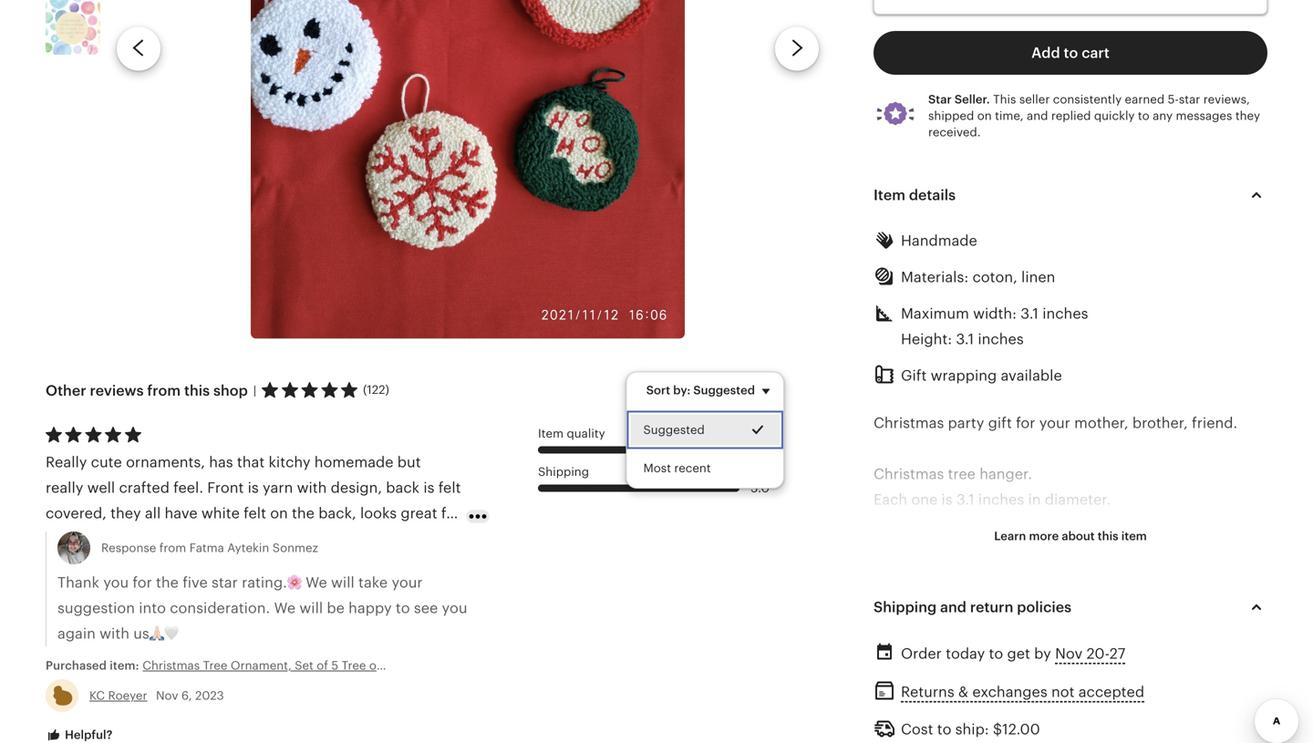 Task type: locate. For each thing, give the bounding box(es) containing it.
0 horizontal spatial white
[[72, 531, 111, 547]]

my right for
[[900, 645, 921, 661]]

to right cost
[[937, 721, 951, 738]]

you right see in the bottom of the page
[[442, 600, 467, 617]]

christmas inside 'christmas tree hanger. each one is 3.1 inches in diameter. the back is covered with felt. worked with a stapler needle.'
[[874, 466, 944, 482]]

shipping
[[538, 465, 589, 479], [874, 599, 937, 616]]

inches down width: at the right
[[978, 331, 1024, 347]]

each
[[874, 492, 907, 508]]

fatma
[[189, 541, 224, 555]]

gift wrapping available
[[901, 368, 1062, 384]]

1 horizontal spatial a
[[1171, 517, 1179, 533]]

0 horizontal spatial shipping
[[538, 465, 589, 479]]

3.1 down tree
[[956, 492, 974, 508]]

they down "reviews,"
[[1235, 109, 1260, 123]]

0 vertical spatial christmas
[[874, 415, 944, 431]]

we down rating.🌸
[[274, 600, 296, 617]]

consideration.
[[170, 600, 270, 617]]

from right reviews
[[147, 382, 181, 399]]

most
[[644, 461, 671, 475]]

quickly
[[1094, 109, 1135, 123]]

linen
[[1021, 269, 1055, 285]]

0 horizontal spatial item
[[538, 427, 564, 440]]

inches down 'hanger.'
[[978, 492, 1024, 508]]

shipping inside dropdown button
[[874, 599, 937, 616]]

1 horizontal spatial this
[[1098, 529, 1119, 543]]

purchased item:
[[46, 659, 143, 673]]

with
[[297, 480, 327, 496], [1016, 517, 1046, 533], [1137, 517, 1167, 533], [916, 594, 946, 610], [100, 626, 129, 642]]

wrapping
[[931, 368, 997, 384]]

brother,
[[1132, 415, 1188, 431]]

will left be
[[299, 600, 323, 617]]

item details button
[[857, 173, 1284, 217]]

nov left 6, at bottom left
[[156, 689, 178, 703]]

the down match
[[156, 575, 179, 591]]

this left item
[[1098, 529, 1119, 543]]

cost
[[901, 721, 933, 738]]

to left see in the bottom of the page
[[396, 600, 410, 617]]

on
[[977, 109, 992, 123], [270, 505, 288, 522]]

by:
[[673, 384, 691, 397]]

0 horizontal spatial will
[[299, 600, 323, 617]]

1 horizontal spatial we
[[306, 575, 327, 591]]

1 vertical spatial you
[[442, 600, 467, 617]]

0 vertical spatial back
[[386, 480, 420, 496]]

cart
[[1082, 45, 1110, 61]]

to inside 'this seller consistently earned 5-star reviews, shipped on time, and replied quickly to any messages they received.'
[[1138, 109, 1150, 123]]

with down kitchy
[[297, 480, 327, 496]]

available
[[1001, 368, 1062, 384]]

back down one
[[903, 517, 937, 533]]

christmas up exchanges
[[966, 645, 1036, 661]]

0 horizontal spatial felt
[[103, 556, 126, 573]]

1 horizontal spatial back
[[903, 517, 937, 533]]

star
[[928, 93, 952, 106]]

any
[[1153, 109, 1173, 123]]

0 vertical spatial 5.0
[[751, 442, 770, 457]]

star inside thank you for the five star rating.🌸 we will take your suggestion into consideration. we will be happy to see you again with us🙏🏻🤍
[[212, 575, 238, 591]]

worked
[[1081, 517, 1134, 533]]

star up "messages"
[[1179, 93, 1200, 106]]

a inside 'christmas tree hanger. each one is 3.1 inches in diameter. the back is covered with felt. worked with a stapler needle.'
[[1171, 517, 1179, 533]]

christmas for christmas tree hanger. each one is 3.1 inches in diameter. the back is covered with felt. worked with a stapler needle.
[[874, 466, 944, 482]]

christmas
[[874, 415, 944, 431], [874, 466, 944, 482], [966, 645, 1036, 661]]

felt up wish
[[244, 505, 266, 522]]

into
[[139, 600, 166, 617]]

and left return
[[940, 599, 967, 616]]

to inside really cute ornaments, has that kitchy homemade but really well crafted feel. front is yarn with design, back is felt covered, they all have white felt on the back, looks great for the white ornaments, kind of wish the other ornaments had colored felt to match the front better.
[[130, 556, 144, 573]]

1 vertical spatial 3.1
[[956, 331, 974, 347]]

0 vertical spatial in
[[1028, 492, 1041, 508]]

felt down response
[[103, 556, 126, 573]]

suggested right by:
[[693, 384, 755, 397]]

with left love
[[916, 594, 946, 610]]

christmas for christmas party gift for your mother, brother, friend.
[[874, 415, 944, 431]]

2 vertical spatial inches
[[978, 492, 1024, 508]]

1 vertical spatial christmas
[[874, 466, 944, 482]]

they
[[1235, 109, 1260, 123], [110, 505, 141, 522]]

christmas down gift
[[874, 415, 944, 431]]

1 vertical spatial for
[[441, 505, 461, 522]]

this for shop
[[184, 382, 210, 399]]

1 vertical spatial on
[[270, 505, 288, 522]]

return
[[970, 599, 1013, 616]]

shipping down item quality
[[538, 465, 589, 479]]

3.1 inside 'christmas tree hanger. each one is 3.1 inches in diameter. the back is covered with felt. worked with a stapler needle.'
[[956, 492, 974, 508]]

6,
[[181, 689, 192, 703]]

1 vertical spatial in
[[982, 594, 995, 610]]

1 vertical spatial shipping
[[874, 599, 937, 616]]

the up better. on the left of page
[[285, 531, 308, 547]]

this left shop
[[184, 382, 210, 399]]

0 vertical spatial we
[[306, 575, 327, 591]]

3.1 up wrapping
[[956, 331, 974, 347]]

0 vertical spatial they
[[1235, 109, 1260, 123]]

of inside really cute ornaments, has that kitchy homemade but really well crafted feel. front is yarn with design, back is felt covered, they all have white felt on the back, looks great for the white ornaments, kind of wish the other ornaments had colored felt to match the front better.
[[231, 531, 245, 547]]

1 vertical spatial your
[[392, 575, 423, 591]]

width:
[[973, 306, 1017, 322]]

with inside thank you for the five star rating.🌸 we will take your suggestion into consideration. we will be happy to see you again with us🙏🏻🤍
[[100, 626, 129, 642]]

roeyer
[[108, 689, 147, 703]]

0 horizontal spatial a
[[999, 594, 1007, 610]]

0 horizontal spatial for
[[133, 575, 152, 591]]

response from fatma aytekin sonmez
[[101, 541, 318, 555]]

nov right by
[[1055, 646, 1083, 662]]

back
[[386, 480, 420, 496], [903, 517, 937, 533]]

item left the quality
[[538, 427, 564, 440]]

item left details
[[874, 187, 905, 203]]

thank
[[57, 575, 99, 591]]

back down but
[[386, 480, 420, 496]]

felt up had
[[438, 480, 461, 496]]

order
[[901, 646, 942, 662]]

thank you for the five star rating.🌸 we will take your suggestion into consideration. we will be happy to see you again with us🙏🏻🤍
[[57, 575, 467, 642]]

0 horizontal spatial and
[[940, 599, 967, 616]]

0 vertical spatial from
[[147, 382, 181, 399]]

corner
[[1051, 594, 1098, 610]]

1 vertical spatial will
[[299, 600, 323, 617]]

of up front
[[231, 531, 245, 547]]

we up be
[[306, 575, 327, 591]]

helpful? button
[[32, 719, 126, 743]]

item
[[1121, 529, 1147, 543]]

0 horizontal spatial on
[[270, 505, 288, 522]]

2 vertical spatial for
[[133, 575, 152, 591]]

other up returns at the bottom right of the page
[[925, 645, 962, 661]]

and inside 'shipping and return policies' dropdown button
[[940, 599, 967, 616]]

mother,
[[1074, 415, 1129, 431]]

0 vertical spatial a
[[1171, 517, 1179, 533]]

you up "suggestion"
[[103, 575, 129, 591]]

design,
[[331, 480, 382, 496]]

star seller.
[[928, 93, 990, 106]]

to
[[1064, 45, 1078, 61], [1138, 109, 1150, 123], [130, 556, 144, 573], [396, 600, 410, 617], [989, 646, 1003, 662], [937, 721, 951, 738]]

star for 5-
[[1179, 93, 1200, 106]]

they left all
[[110, 505, 141, 522]]

homemade
[[314, 454, 393, 471]]

menu
[[626, 371, 784, 488]]

of right corner
[[1101, 594, 1116, 610]]

1 horizontal spatial they
[[1235, 109, 1260, 123]]

this inside dropdown button
[[1098, 529, 1119, 543]]

0 vertical spatial for
[[1016, 415, 1035, 431]]

1 vertical spatial they
[[110, 505, 141, 522]]

purchased
[[46, 659, 107, 673]]

0 vertical spatial white
[[201, 505, 240, 522]]

0 vertical spatial on
[[977, 109, 992, 123]]

your up see in the bottom of the page
[[392, 575, 423, 591]]

1 horizontal spatial star
[[1179, 93, 1200, 106]]

more
[[1029, 529, 1059, 543]]

other reviews from this shop |
[[46, 382, 256, 399]]

for right gift at the right bottom of page
[[1016, 415, 1035, 431]]

on down the seller.
[[977, 109, 992, 123]]

is left yarn
[[248, 480, 259, 496]]

learn
[[994, 529, 1026, 543]]

kc
[[89, 689, 105, 703]]

1 vertical spatial white
[[72, 531, 111, 547]]

0 horizontal spatial star
[[212, 575, 238, 591]]

1 horizontal spatial in
[[1028, 492, 1041, 508]]

12.00
[[1002, 721, 1040, 738]]

looks
[[360, 505, 397, 522]]

1 vertical spatial felt
[[244, 505, 266, 522]]

shipping for shipping and return policies
[[874, 599, 937, 616]]

sonmez
[[272, 541, 318, 555]]

star down front
[[212, 575, 238, 591]]

the
[[292, 505, 315, 522], [46, 531, 68, 547], [285, 531, 308, 547], [196, 556, 219, 573], [156, 575, 179, 591]]

0 horizontal spatial nov
[[156, 689, 178, 703]]

christmas tree hanger. each one is 3.1 inches in diameter. the back is covered with felt. worked with a stapler needle.
[[874, 466, 1231, 559]]

inches down 'linen'
[[1042, 306, 1088, 322]]

0 horizontal spatial back
[[386, 480, 420, 496]]

1 vertical spatial we
[[274, 600, 296, 617]]

shop
[[213, 382, 248, 399]]

suggested up the most recent
[[644, 423, 705, 437]]

item
[[874, 187, 905, 203], [538, 427, 564, 440]]

for up into on the left bottom of page
[[133, 575, 152, 591]]

christmas up one
[[874, 466, 944, 482]]

in inside 'christmas tree hanger. each one is 3.1 inches in diameter. the back is covered with felt. worked with a stapler needle.'
[[1028, 492, 1041, 508]]

1 horizontal spatial for
[[441, 505, 461, 522]]

they inside really cute ornaments, has that kitchy homemade but really well crafted feel. front is yarn with design, back is felt covered, they all have white felt on the back, looks great for the white ornaments, kind of wish the other ornaments had colored felt to match the front better.
[[110, 505, 141, 522]]

0 horizontal spatial they
[[110, 505, 141, 522]]

1 vertical spatial suggested
[[644, 423, 705, 437]]

suggested button
[[627, 411, 783, 449]]

for up had
[[441, 505, 461, 522]]

item for item details
[[874, 187, 905, 203]]

suggestion
[[57, 600, 135, 617]]

all
[[145, 505, 161, 522]]

0 vertical spatial felt
[[438, 480, 461, 496]]

a left stapler
[[1171, 517, 1179, 533]]

kind
[[198, 531, 227, 547]]

other inside really cute ornaments, has that kitchy homemade but really well crafted feel. front is yarn with design, back is felt covered, they all have white felt on the back, looks great for the white ornaments, kind of wish the other ornaments had colored felt to match the front better.
[[311, 531, 349, 547]]

shipping up order
[[874, 599, 937, 616]]

0 horizontal spatial you
[[103, 575, 129, 591]]

we
[[306, 575, 327, 591], [274, 600, 296, 617]]

1 horizontal spatial shipping
[[874, 599, 937, 616]]

0 vertical spatial and
[[1027, 109, 1048, 123]]

most recent button
[[627, 449, 783, 488]]

other down back,
[[311, 531, 349, 547]]

ornaments, down all
[[114, 531, 194, 547]]

0 vertical spatial your
[[1039, 415, 1070, 431]]

from up match
[[159, 541, 186, 555]]

27
[[1110, 646, 1125, 662]]

2 vertical spatial felt
[[103, 556, 126, 573]]

2 5.0 from the top
[[751, 481, 770, 495]]

1 vertical spatial 5.0
[[751, 481, 770, 495]]

5.0 down sort by: suggested popup button
[[751, 442, 770, 457]]

star inside 'this seller consistently earned 5-star reviews, shipped on time, and replied quickly to any messages they received.'
[[1179, 93, 1200, 106]]

1 vertical spatial this
[[1098, 529, 1119, 543]]

will up be
[[331, 575, 355, 591]]

0 vertical spatial star
[[1179, 93, 1200, 106]]

to left cart in the top of the page
[[1064, 45, 1078, 61]]

1 horizontal spatial nov
[[1055, 646, 1083, 662]]

1 vertical spatial star
[[212, 575, 238, 591]]

0 vertical spatial suggested
[[693, 384, 755, 397]]

crafted
[[119, 480, 170, 496]]

to down response
[[130, 556, 144, 573]]

materials:
[[901, 269, 969, 285]]

ornaments, up crafted at the bottom left of the page
[[126, 454, 205, 471]]

2 vertical spatial 3.1
[[956, 492, 974, 508]]

0 horizontal spatial your
[[392, 575, 423, 591]]

1 vertical spatial ornaments,
[[114, 531, 194, 547]]

5.0 down suggested button
[[751, 481, 770, 495]]

1 horizontal spatial on
[[977, 109, 992, 123]]

0 vertical spatial shipping
[[538, 465, 589, 479]]

in up more
[[1028, 492, 1041, 508]]

height:
[[901, 331, 952, 347]]

with down "suggestion"
[[100, 626, 129, 642]]

1 vertical spatial my
[[900, 645, 921, 661]]

cost to ship: $ 12.00
[[901, 721, 1040, 738]]

your inside thank you for the five star rating.🌸 we will take your suggestion into consideration. we will be happy to see you again with us🙏🏻🤍
[[392, 575, 423, 591]]

to down the earned
[[1138, 109, 1150, 123]]

with right worked
[[1137, 517, 1167, 533]]

on down yarn
[[270, 505, 288, 522]]

will
[[331, 575, 355, 591], [299, 600, 323, 617]]

0 vertical spatial of
[[231, 531, 245, 547]]

my left the home.
[[1120, 594, 1141, 610]]

3.1 right width: at the right
[[1021, 306, 1039, 322]]

a left small
[[999, 594, 1007, 610]]

1 5.0 from the top
[[751, 442, 770, 457]]

and down seller
[[1027, 109, 1048, 123]]

0 vertical spatial 3.1
[[1021, 306, 1039, 322]]

in right love
[[982, 594, 995, 610]]

had
[[431, 531, 458, 547]]

0 horizontal spatial we
[[274, 600, 296, 617]]

1 horizontal spatial item
[[874, 187, 905, 203]]

item inside dropdown button
[[874, 187, 905, 203]]

0 vertical spatial my
[[1120, 594, 1141, 610]]

0 horizontal spatial of
[[231, 531, 245, 547]]

white down the covered,
[[72, 531, 111, 547]]

1 vertical spatial of
[[1101, 594, 1116, 610]]

white down front
[[201, 505, 240, 522]]

covered
[[956, 517, 1012, 533]]

0 vertical spatial will
[[331, 575, 355, 591]]

your left mother,
[[1039, 415, 1070, 431]]

0 vertical spatial other
[[311, 531, 349, 547]]

in
[[1028, 492, 1041, 508], [982, 594, 995, 610]]

1 horizontal spatial and
[[1027, 109, 1048, 123]]

1 vertical spatial item
[[538, 427, 564, 440]]

1 horizontal spatial other
[[925, 645, 962, 661]]

1 vertical spatial back
[[903, 517, 937, 533]]

0 vertical spatial item
[[874, 187, 905, 203]]

diameter.
[[1045, 492, 1111, 508]]

needle.
[[874, 543, 925, 559]]

0 vertical spatial this
[[184, 382, 210, 399]]

made
[[874, 594, 912, 610]]

front
[[222, 556, 256, 573]]

0 horizontal spatial other
[[311, 531, 349, 547]]

0 horizontal spatial my
[[900, 645, 921, 661]]

back inside 'christmas tree hanger. each one is 3.1 inches in diameter. the back is covered with felt. worked with a stapler needle.'
[[903, 517, 937, 533]]

kc roeyer nov 6, 2023
[[89, 689, 224, 703]]

felt
[[438, 480, 461, 496], [244, 505, 266, 522], [103, 556, 126, 573]]

and inside 'this seller consistently earned 5-star reviews, shipped on time, and replied quickly to any messages they received.'
[[1027, 109, 1048, 123]]

3.1
[[1021, 306, 1039, 322], [956, 331, 974, 347], [956, 492, 974, 508]]

nov 20-27 button
[[1055, 640, 1125, 668]]



Task type: describe. For each thing, give the bounding box(es) containing it.
happy
[[348, 600, 392, 617]]

is left the covered
[[941, 517, 952, 533]]

0 vertical spatial nov
[[1055, 646, 1083, 662]]

1 vertical spatial other
[[925, 645, 962, 661]]

learn more about this item button
[[980, 520, 1161, 553]]

rating.🌸
[[242, 575, 302, 591]]

5.0 for item quality
[[751, 442, 770, 457]]

really cute ornaments, has that kitchy homemade but really well crafted feel. front is yarn with design, back is felt covered, they all have white felt on the back, looks great for the white ornaments, kind of wish the other ornaments had colored felt to match the front better.
[[46, 454, 461, 573]]

0 vertical spatial inches
[[1042, 306, 1088, 322]]

handmade
[[901, 233, 977, 249]]

most recent
[[644, 461, 711, 475]]

details
[[909, 187, 956, 203]]

shipping for shipping
[[538, 465, 589, 479]]

for inside thank you for the five star rating.🌸 we will take your suggestion into consideration. we will be happy to see you again with us🙏🏻🤍
[[133, 575, 152, 591]]

1 horizontal spatial will
[[331, 575, 355, 591]]

sort by: suggested button
[[633, 371, 791, 410]]

item for item quality
[[538, 427, 564, 440]]

0 vertical spatial you
[[103, 575, 129, 591]]

add to cart button
[[874, 31, 1267, 75]]

2 horizontal spatial for
[[1016, 415, 1035, 431]]

for my other christmas items :)
[[874, 645, 1092, 661]]

materials: coton, linen
[[901, 269, 1055, 285]]

party
[[948, 415, 984, 431]]

shipped
[[928, 109, 974, 123]]

helpful?
[[62, 728, 112, 742]]

item quality
[[538, 427, 605, 440]]

small
[[1011, 594, 1048, 610]]

consistently
[[1053, 93, 1122, 106]]

kitchy
[[269, 454, 311, 471]]

coton,
[[972, 269, 1017, 285]]

recent
[[674, 461, 711, 475]]

inches inside 'christmas tree hanger. each one is 3.1 inches in diameter. the back is covered with felt. worked with a stapler needle.'
[[978, 492, 1024, 508]]

for inside really cute ornaments, has that kitchy homemade but really well crafted feel. front is yarn with design, back is felt covered, they all have white felt on the back, looks great for the white ornaments, kind of wish the other ornaments had colored felt to match the front better.
[[441, 505, 461, 522]]

1 horizontal spatial my
[[1120, 594, 1141, 610]]

to inside thank you for the five star rating.🌸 we will take your suggestion into consideration. we will be happy to see you again with us🙏🏻🤍
[[396, 600, 410, 617]]

1 vertical spatial a
[[999, 594, 1007, 610]]

one
[[911, 492, 938, 508]]

today
[[946, 646, 985, 662]]

suggested inside button
[[644, 423, 705, 437]]

tree
[[948, 466, 976, 482]]

take
[[358, 575, 388, 591]]

us🙏🏻🤍
[[133, 626, 179, 642]]

1 horizontal spatial felt
[[244, 505, 266, 522]]

on inside really cute ornaments, has that kitchy homemade but really well crafted feel. front is yarn with design, back is felt covered, they all have white felt on the back, looks great for the white ornaments, kind of wish the other ornaments had colored felt to match the front better.
[[270, 505, 288, 522]]

they inside 'this seller consistently earned 5-star reviews, shipped on time, and replied quickly to any messages they received.'
[[1235, 109, 1260, 123]]

(122)
[[363, 383, 389, 397]]

really
[[46, 454, 87, 471]]

seller.
[[955, 93, 990, 106]]

love
[[950, 594, 979, 610]]

this for item
[[1098, 529, 1119, 543]]

see
[[414, 600, 438, 617]]

1 horizontal spatial you
[[442, 600, 467, 617]]

shipping and return policies
[[874, 599, 1072, 616]]

5-
[[1168, 93, 1179, 106]]

front
[[207, 480, 244, 496]]

aytekin
[[227, 541, 269, 555]]

1 horizontal spatial white
[[201, 505, 240, 522]]

reviews
[[90, 382, 144, 399]]

covered,
[[46, 505, 107, 522]]

back inside really cute ornaments, has that kitchy homemade but really well crafted feel. front is yarn with design, back is felt covered, they all have white felt on the back, looks great for the white ornaments, kind of wish the other ornaments had colored felt to match the front better.
[[386, 480, 420, 496]]

five
[[183, 575, 208, 591]]

the up colored
[[46, 531, 68, 547]]

star for five
[[212, 575, 238, 591]]

2 vertical spatial christmas
[[966, 645, 1036, 661]]

is up great
[[423, 480, 434, 496]]

wish
[[249, 531, 281, 547]]

home.
[[1144, 594, 1189, 610]]

1 horizontal spatial of
[[1101, 594, 1116, 610]]

to left get
[[989, 646, 1003, 662]]

5.0 for shipping
[[751, 481, 770, 495]]

seller
[[1019, 93, 1050, 106]]

really
[[46, 480, 83, 496]]

the down fatma
[[196, 556, 219, 573]]

other
[[46, 382, 86, 399]]

items
[[1040, 645, 1079, 661]]

returns & exchanges not accepted button
[[901, 679, 1144, 706]]

0 vertical spatial ornaments,
[[126, 454, 205, 471]]

with left felt.
[[1016, 517, 1046, 533]]

2 horizontal spatial felt
[[438, 480, 461, 496]]

be
[[327, 600, 345, 617]]

is right one
[[942, 492, 953, 508]]

received.
[[928, 125, 981, 139]]

match
[[148, 556, 192, 573]]

suggested inside popup button
[[693, 384, 755, 397]]

item details
[[874, 187, 956, 203]]

20-
[[1086, 646, 1110, 662]]

response
[[101, 541, 156, 555]]

messages
[[1176, 109, 1232, 123]]

back,
[[318, 505, 356, 522]]

to inside button
[[1064, 45, 1078, 61]]

feel.
[[173, 480, 203, 496]]

this
[[993, 93, 1016, 106]]

on inside 'this seller consistently earned 5-star reviews, shipped on time, and replied quickly to any messages they received.'
[[977, 109, 992, 123]]

time,
[[995, 109, 1024, 123]]

with inside really cute ornaments, has that kitchy homemade but really well crafted feel. front is yarn with design, back is felt covered, they all have white felt on the back, looks great for the white ornaments, kind of wish the other ornaments had colored felt to match the front better.
[[297, 480, 327, 496]]

have
[[165, 505, 198, 522]]

menu containing suggested
[[626, 371, 784, 488]]

this seller consistently earned 5-star reviews, shipped on time, and replied quickly to any messages they received.
[[928, 93, 1260, 139]]

reviews,
[[1203, 93, 1250, 106]]

quality
[[567, 427, 605, 440]]

hanger.
[[980, 466, 1032, 482]]

0 horizontal spatial in
[[982, 594, 995, 610]]

sort by: suggested
[[646, 384, 755, 397]]

1 vertical spatial nov
[[156, 689, 178, 703]]

1 horizontal spatial your
[[1039, 415, 1070, 431]]

made with love in a small corner of my home.
[[874, 594, 1189, 610]]

2023
[[195, 689, 224, 703]]

$
[[993, 721, 1002, 738]]

the inside thank you for the five star rating.🌸 we will take your suggestion into consideration. we will be happy to see you again with us🙏🏻🤍
[[156, 575, 179, 591]]

christmas tree ornament set of 5 tree ornaments punch image 1 image
[[251, 0, 685, 339]]

|
[[253, 384, 256, 397]]

1 vertical spatial inches
[[978, 331, 1024, 347]]

1 vertical spatial from
[[159, 541, 186, 555]]

for
[[874, 645, 896, 661]]

the left back,
[[292, 505, 315, 522]]

christmas tree ornament set of 5 tree ornaments punch image 5 image
[[46, 0, 100, 55]]

that
[[237, 454, 265, 471]]

replied
[[1051, 109, 1091, 123]]



Task type: vqa. For each thing, say whether or not it's contained in the screenshot.
cute
yes



